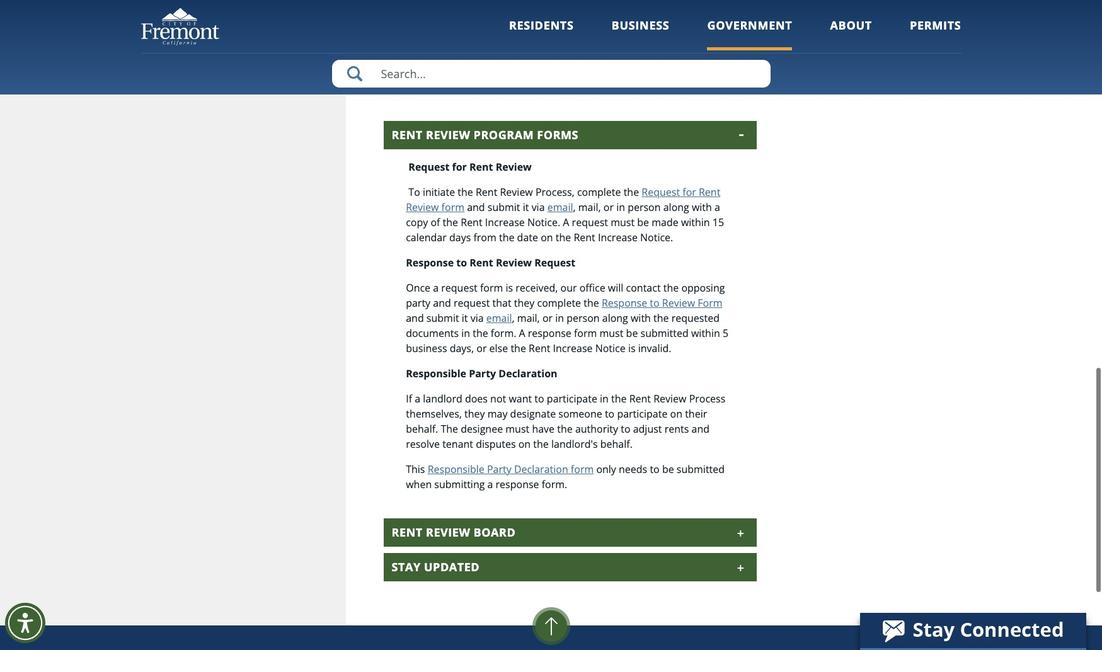 Task type: describe. For each thing, give the bounding box(es) containing it.
form inside "request for rent review form"
[[442, 200, 464, 214]]

rent inside "request for rent review form"
[[699, 185, 721, 199]]

1 vertical spatial increase
[[471, 49, 510, 62]]

0 vertical spatial behalf.
[[406, 422, 438, 436]]

form. inside , mail, or in person along with the requested documents in the form. a response form must be submitted within 5 business days, or else the rent increase notice is invalid.
[[491, 327, 516, 340]]

our
[[561, 281, 577, 295]]

office
[[580, 281, 605, 295]]

needs
[[619, 463, 647, 476]]

program
[[474, 127, 534, 142]]

show
[[431, 3, 457, 17]]

form. inside only needs to be submitted when submitting a response form.
[[542, 478, 567, 492]]

5
[[723, 327, 729, 340]]

review up the to initiate the rent review process, complete the
[[496, 160, 532, 174]]

disputes
[[476, 437, 516, 451]]

requested
[[672, 311, 720, 325]]

their
[[685, 407, 707, 421]]

of right city
[[581, 79, 590, 93]]

a inside ", mail, or in person along with a copy of the rent increase notice. a request must be made within 15 calendar days from the date on the rent increase notice."
[[715, 200, 720, 214]]

1 vertical spatial declaration
[[514, 463, 568, 476]]

about
[[830, 18, 872, 33]]

submitting
[[434, 478, 485, 492]]

and submit it via email
[[464, 200, 573, 214]]

explanation
[[567, 33, 623, 47]]

over
[[510, 33, 531, 47]]

that
[[493, 296, 511, 310]]

request for rent review
[[406, 160, 532, 174]]

initiate
[[423, 185, 455, 199]]

have
[[532, 422, 555, 436]]

authority
[[575, 422, 618, 436]]

this
[[406, 463, 425, 476]]

along for submitted
[[602, 311, 628, 325]]

submit inside response to review form and submit it via email
[[427, 311, 459, 325]]

landlord's
[[551, 437, 598, 451]]

residents link
[[509, 18, 574, 50]]

request for request for rent review form
[[642, 185, 680, 199]]

request for request for rent review
[[409, 160, 450, 174]]

a inside ", mail, or in person along with a copy of the rent increase notice. a request must be made within 15 calendar days from the date on the rent increase notice."
[[563, 216, 569, 229]]

date
[[517, 231, 538, 245]]

to initiate the rent review process, complete the
[[409, 185, 642, 199]]

opposing
[[682, 281, 725, 295]]

0 horizontal spatial email link
[[486, 311, 512, 325]]

and inside the once a request form is received, our office will contact the opposing party and request that they complete the
[[433, 296, 451, 310]]

will
[[608, 281, 624, 295]]

response for review
[[602, 296, 647, 310]]

resolve
[[406, 437, 440, 451]]

review inside "request for rent review form"
[[406, 200, 439, 214]]

from
[[474, 231, 496, 245]]

party inside show the contact information of the landlord or responsible party if the increase is over 5%, an explanation must be provided of why the increase is needed
[[431, 18, 456, 32]]

for for request for rent review
[[452, 160, 467, 174]]

government
[[707, 18, 792, 33]]

2 horizontal spatial on
[[670, 407, 683, 421]]

landlord inside if a landlord does not want to participate in the rent review process themselves, they may designate someone to participate on their behalf. the designee must have the authority to adjust rents and resolve tenant disputes on the landlord's behalf.
[[423, 392, 462, 406]]

must inside if a landlord does not want to participate in the rent review process themselves, they may designate someone to participate on their behalf. the designee must have the authority to adjust rents and resolve tenant disputes on the landlord's behalf.
[[506, 422, 530, 436]]

rent down rent review program forms
[[470, 160, 493, 174]]

made
[[652, 216, 679, 229]]

be inside only needs to be submitted when submitting a response form.
[[662, 463, 674, 476]]

days,
[[450, 342, 474, 355]]

designee
[[461, 422, 503, 436]]

rent down "request for rent review form"
[[574, 231, 595, 245]]

rent down request for rent review
[[476, 185, 497, 199]]

2 vertical spatial request
[[454, 296, 490, 310]]

review down date
[[496, 256, 532, 270]]

response inside , mail, or in person along with the requested documents in the form. a response form must be submitted within 5 business days, or else the rent increase notice is invalid.
[[528, 327, 571, 340]]

a inside only needs to be submitted when submitting a response form.
[[487, 478, 493, 492]]

1 vertical spatial participate
[[617, 407, 668, 421]]

increase inside , mail, or in person along with the requested documents in the form. a response form must be submitted within 5 business days, or else the rent increase notice is invalid.
[[553, 342, 593, 355]]

0 vertical spatial via
[[532, 200, 545, 214]]

a inside the once a request form is received, our office will contact the opposing party and request that they complete the
[[433, 281, 439, 295]]

is inside , mail, or in person along with the requested documents in the form. a response form must be submitted within 5 business days, or else the rent increase notice is invalid.
[[628, 342, 636, 355]]

, mail, or in person along with a copy of the rent increase notice. a request must be made within 15 calendar days from the date on the rent increase notice.
[[406, 200, 724, 245]]

review up request for rent review
[[426, 127, 470, 142]]

and inside response to review form and submit it via email
[[406, 311, 424, 325]]

once
[[406, 281, 430, 295]]

of down government
[[711, 33, 720, 47]]

the
[[441, 422, 458, 436]]

contact inside the once a request form is received, our office will contact the opposing party and request that they complete the
[[626, 281, 661, 295]]

show the contact information of the landlord or responsible party if the increase is over 5%, an explanation must be provided of why the increase is needed
[[431, 3, 720, 62]]

complete inside the once a request form is received, our office will contact the opposing party and request that they complete the
[[537, 296, 581, 310]]

received,
[[516, 281, 558, 295]]

must inside , mail, or in person along with the requested documents in the form. a response form must be submitted within 5 business days, or else the rent increase notice is invalid.
[[600, 327, 624, 340]]

0 vertical spatial increase
[[458, 33, 497, 47]]

designate
[[510, 407, 556, 421]]

else
[[489, 342, 508, 355]]

if a landlord does not want to participate in the rent review process themselves, they may designate someone to participate on their behalf. the designee must have the authority to adjust rents and resolve tenant disputes on the landlord's behalf.
[[406, 392, 726, 451]]

0 vertical spatial it
[[523, 200, 529, 214]]

rent down from
[[470, 256, 493, 270]]

about link
[[830, 18, 872, 50]]

must inside show the contact information of the landlord or responsible party if the increase is over 5%, an explanation must be provided of why the increase is needed
[[625, 33, 649, 47]]

request inside ", mail, or in person along with a copy of the rent increase notice. a request must be made within 15 calendar days from the date on the rent increase notice."
[[572, 216, 608, 229]]

needed
[[523, 49, 558, 62]]

0 vertical spatial complete
[[577, 185, 621, 199]]

in inside ", mail, or in person along with a copy of the rent increase notice. a request must be made within 15 calendar days from the date on the rent increase notice."
[[616, 200, 625, 214]]

0 horizontal spatial participate
[[547, 392, 597, 406]]

mail, for a
[[578, 200, 601, 214]]

is left over
[[500, 33, 507, 47]]

is inside the once a request form is received, our office will contact the opposing party and request that they complete the
[[506, 281, 513, 295]]

rents
[[665, 422, 689, 436]]

on inside ", mail, or in person along with a copy of the rent increase notice. a request must be made within 15 calendar days from the date on the rent increase notice."
[[541, 231, 553, 245]]

0 horizontal spatial increase
[[485, 216, 525, 229]]

rent review program forms
[[392, 127, 579, 142]]

this responsible party declaration form
[[406, 463, 594, 476]]

email inside response to review form and submit it via email
[[486, 311, 512, 325]]

responsible party declaration
[[406, 367, 557, 381]]

residents
[[509, 18, 574, 33]]

days
[[449, 231, 471, 245]]

when
[[406, 478, 432, 492]]

want
[[509, 392, 532, 406]]

be inside , mail, or in person along with the requested documents in the form. a response form must be submitted within 5 business days, or else the rent increase notice is invalid.
[[626, 327, 638, 340]]

response inside only needs to be submitted when submitting a response form.
[[496, 478, 539, 492]]

0 horizontal spatial on
[[518, 437, 531, 451]]

invalid.
[[638, 342, 672, 355]]

rent up stay in the bottom left of the page
[[392, 525, 423, 540]]

to up authority
[[605, 407, 615, 421]]

an
[[553, 33, 565, 47]]

1 horizontal spatial email
[[547, 200, 573, 214]]

business
[[406, 342, 447, 355]]

tenant
[[442, 437, 473, 451]]

forms
[[537, 127, 579, 142]]

board
[[474, 525, 516, 540]]

contact inside show the contact information of the landlord or responsible party if the increase is over 5%, an explanation must be provided of why the increase is needed
[[477, 3, 512, 17]]

response to review form and submit it via email
[[406, 296, 723, 325]]

process,
[[536, 185, 575, 199]]

languages
[[431, 79, 481, 93]]

request for rent review form link
[[406, 185, 721, 214]]

someone
[[559, 407, 602, 421]]

responsible party declaration form link
[[428, 463, 594, 476]]

0 vertical spatial declaration
[[499, 367, 557, 381]]

government link
[[707, 18, 792, 50]]



Task type: locate. For each thing, give the bounding box(es) containing it.
email down process,
[[547, 200, 573, 214]]

0 vertical spatial party
[[431, 18, 456, 32]]

contact up response to review form link
[[626, 281, 661, 295]]

increase down over
[[471, 49, 510, 62]]

provided inside show the contact information of the landlord or responsible party if the increase is over 5%, an explanation must be provided of why the increase is needed
[[666, 33, 708, 47]]

0 vertical spatial if
[[431, 33, 437, 47]]

landlord inside show the contact information of the landlord or responsible party if the increase is over 5%, an explanation must be provided of why the increase is needed
[[603, 3, 643, 17]]

1 vertical spatial on
[[670, 407, 683, 421]]

is right notice
[[628, 342, 636, 355]]

1 vertical spatial within
[[691, 327, 720, 340]]

submit down the to initiate the rent review process, complete the
[[488, 200, 520, 214]]

0 horizontal spatial via
[[471, 311, 484, 325]]

a
[[563, 216, 569, 229], [519, 327, 525, 340]]

mail, inside , mail, or in person along with the requested documents in the form. a response form must be submitted within 5 business days, or else the rent increase notice is invalid.
[[517, 311, 540, 325]]

person inside ", mail, or in person along with a copy of the rent increase notice. a request must be made within 15 calendar days from the date on the rent increase notice."
[[628, 200, 661, 214]]

within for 5
[[691, 327, 720, 340]]

1 vertical spatial request
[[642, 185, 680, 199]]

rent inside , mail, or in person along with the requested documents in the form. a response form must be submitted within 5 business days, or else the rent increase notice is invalid.
[[529, 342, 550, 355]]

stay updated
[[392, 560, 480, 575]]

0 vertical spatial mail,
[[578, 200, 601, 214]]

languages provided by the city of fremont
[[431, 79, 633, 93]]

they down does
[[464, 407, 485, 421]]

form.
[[491, 327, 516, 340], [542, 478, 567, 492]]

, for a
[[512, 311, 515, 325]]

must left made
[[611, 216, 635, 229]]

along inside ", mail, or in person along with a copy of the rent increase notice. a request must be made within 15 calendar days from the date on the rent increase notice."
[[663, 200, 689, 214]]

request down response to rent review request
[[441, 281, 478, 295]]

response inside response to review form and submit it via email
[[602, 296, 647, 310]]

0 horizontal spatial a
[[519, 327, 525, 340]]

to down days
[[456, 256, 467, 270]]

1 vertical spatial response
[[602, 296, 647, 310]]

1 vertical spatial mail,
[[517, 311, 540, 325]]

1 vertical spatial a
[[519, 327, 525, 340]]

fremont
[[593, 79, 633, 93]]

participate
[[547, 392, 597, 406], [617, 407, 668, 421]]

tab list
[[384, 0, 757, 582]]

0 vertical spatial landlord
[[603, 3, 643, 17]]

to inside response to review form and submit it via email
[[650, 296, 660, 310]]

to
[[409, 185, 420, 199]]

, inside ", mail, or in person along with a copy of the rent increase notice. a request must be made within 15 calendar days from the date on the rent increase notice."
[[573, 200, 576, 214]]

1 horizontal spatial if
[[431, 33, 437, 47]]

does
[[465, 392, 488, 406]]

1 horizontal spatial mail,
[[578, 200, 601, 214]]

a down this responsible party declaration form at bottom
[[487, 478, 493, 492]]

0 vertical spatial form.
[[491, 327, 516, 340]]

0 horizontal spatial contact
[[477, 3, 512, 17]]

Search text field
[[332, 60, 770, 88]]

to left adjust
[[621, 422, 631, 436]]

with for a
[[692, 200, 712, 214]]

increase left notice
[[553, 342, 593, 355]]

if inside show the contact information of the landlord or responsible party if the increase is over 5%, an explanation must be provided of why the increase is needed
[[431, 33, 437, 47]]

to up invalid.
[[650, 296, 660, 310]]

landlord up themselves,
[[423, 392, 462, 406]]

updated
[[424, 560, 480, 575]]

responsible up submitting
[[428, 463, 485, 476]]

1 vertical spatial landlord
[[423, 392, 462, 406]]

1 vertical spatial submitted
[[677, 463, 725, 476]]

provided
[[666, 33, 708, 47], [484, 79, 526, 93]]

within inside ", mail, or in person along with a copy of the rent increase notice. a request must be made within 15 calendar days from the date on the rent increase notice."
[[681, 216, 710, 229]]

a inside if a landlord does not want to participate in the rent review process themselves, they may designate someone to participate on their behalf. the designee must have the authority to adjust rents and resolve tenant disputes on the landlord's behalf.
[[415, 392, 420, 406]]

be
[[652, 33, 664, 47], [637, 216, 649, 229], [626, 327, 638, 340], [662, 463, 674, 476]]

along inside , mail, or in person along with the requested documents in the form. a response form must be submitted within 5 business days, or else the rent increase notice is invalid.
[[602, 311, 628, 325]]

request left that
[[454, 296, 490, 310]]

mail,
[[578, 200, 601, 214], [517, 311, 540, 325]]

responsible
[[658, 3, 713, 17]]

1 vertical spatial responsible
[[428, 463, 485, 476]]

with inside ", mail, or in person along with a copy of the rent increase notice. a request must be made within 15 calendar days from the date on the rent increase notice."
[[692, 200, 712, 214]]

form inside , mail, or in person along with the requested documents in the form. a response form must be submitted within 5 business days, or else the rent increase notice is invalid.
[[574, 327, 597, 340]]

they inside if a landlord does not want to participate in the rent review process themselves, they may designate someone to participate on their behalf. the designee must have the authority to adjust rents and resolve tenant disputes on the landlord's behalf.
[[464, 407, 485, 421]]

1 horizontal spatial ,
[[573, 200, 576, 214]]

must inside ", mail, or in person along with a copy of the rent increase notice. a request must be made within 15 calendar days from the date on the rent increase notice."
[[611, 216, 635, 229]]

1 horizontal spatial landlord
[[603, 3, 643, 17]]

provided down responsible
[[666, 33, 708, 47]]

participate up someone on the bottom
[[547, 392, 597, 406]]

0 horizontal spatial person
[[567, 311, 600, 325]]

, inside , mail, or in person along with the requested documents in the form. a response form must be submitted within 5 business days, or else the rent increase notice is invalid.
[[512, 311, 515, 325]]

rent up days
[[461, 216, 483, 229]]

1 vertical spatial via
[[471, 311, 484, 325]]

landlord up business
[[603, 3, 643, 17]]

or inside ", mail, or in person along with a copy of the rent increase notice. a request must be made within 15 calendar days from the date on the rent increase notice."
[[604, 200, 614, 214]]

landlord
[[603, 3, 643, 17], [423, 392, 462, 406]]

1 horizontal spatial provided
[[666, 33, 708, 47]]

responsible down business
[[406, 367, 466, 381]]

person for request
[[628, 200, 661, 214]]

declaration
[[499, 367, 557, 381], [514, 463, 568, 476]]

1 horizontal spatial email link
[[547, 200, 573, 214]]

review up and submit it via email
[[500, 185, 533, 199]]

1 vertical spatial email
[[486, 311, 512, 325]]

it up "days,"
[[462, 311, 468, 325]]

0 vertical spatial on
[[541, 231, 553, 245]]

0 vertical spatial submit
[[488, 200, 520, 214]]

party
[[431, 18, 456, 32], [406, 296, 431, 310]]

rent
[[392, 127, 423, 142], [470, 160, 493, 174], [476, 185, 497, 199], [699, 185, 721, 199], [461, 216, 483, 229], [574, 231, 595, 245], [470, 256, 493, 270], [529, 342, 550, 355], [629, 392, 651, 406], [392, 525, 423, 540]]

business link
[[612, 18, 670, 50]]

0 vertical spatial responsible
[[406, 367, 466, 381]]

not
[[490, 392, 506, 406]]

themselves,
[[406, 407, 462, 421]]

1 horizontal spatial notice.
[[640, 231, 673, 245]]

and inside if a landlord does not want to participate in the rent review process themselves, they may designate someone to participate on their behalf. the designee must have the authority to adjust rents and resolve tenant disputes on the landlord's behalf.
[[692, 422, 710, 436]]

1 vertical spatial provided
[[484, 79, 526, 93]]

if inside if a landlord does not want to participate in the rent review process themselves, they may designate someone to participate on their behalf. the designee must have the authority to adjust rents and resolve tenant disputes on the landlord's behalf.
[[406, 392, 412, 406]]

0 horizontal spatial response
[[406, 256, 454, 270]]

be inside show the contact information of the landlord or responsible party if the increase is over 5%, an explanation must be provided of why the increase is needed
[[652, 33, 664, 47]]

participate up adjust
[[617, 407, 668, 421]]

1 vertical spatial notice.
[[640, 231, 673, 245]]

1 horizontal spatial it
[[523, 200, 529, 214]]

0 vertical spatial a
[[563, 216, 569, 229]]

0 vertical spatial with
[[692, 200, 712, 214]]

notice
[[595, 342, 626, 355]]

party down once
[[406, 296, 431, 310]]

via up "days,"
[[471, 311, 484, 325]]

2 horizontal spatial request
[[642, 185, 680, 199]]

0 horizontal spatial email
[[486, 311, 512, 325]]

2 vertical spatial request
[[535, 256, 576, 270]]

submitted inside , mail, or in person along with the requested documents in the form. a response form must be submitted within 5 business days, or else the rent increase notice is invalid.
[[641, 327, 689, 340]]

along up made
[[663, 200, 689, 214]]

mail, for response
[[517, 311, 540, 325]]

0 vertical spatial email link
[[547, 200, 573, 214]]

, for notice.
[[573, 200, 576, 214]]

review
[[426, 127, 470, 142], [496, 160, 532, 174], [500, 185, 533, 199], [406, 200, 439, 214], [496, 256, 532, 270], [662, 296, 695, 310], [654, 392, 687, 406], [426, 525, 470, 540]]

a up 15
[[715, 200, 720, 214]]

1 vertical spatial response
[[496, 478, 539, 492]]

, mail, or in person along with the requested documents in the form. a response form must be submitted within 5 business days, or else the rent increase notice is invalid.
[[406, 311, 729, 355]]

submitted down the rents
[[677, 463, 725, 476]]

tab list containing rent review program forms
[[384, 0, 757, 582]]

form inside the once a request form is received, our office will contact the opposing party and request that they complete the
[[480, 281, 503, 295]]

only needs to be submitted when submitting a response form.
[[406, 463, 725, 492]]

of inside ", mail, or in person along with a copy of the rent increase notice. a request must be made within 15 calendar days from the date on the rent increase notice."
[[431, 216, 440, 229]]

2 horizontal spatial increase
[[598, 231, 638, 245]]

0 horizontal spatial provided
[[484, 79, 526, 93]]

0 horizontal spatial notice.
[[527, 216, 560, 229]]

1 horizontal spatial response
[[602, 296, 647, 310]]

a right once
[[433, 281, 439, 295]]

for inside "request for rent review form"
[[683, 185, 696, 199]]

to up the designate
[[535, 392, 544, 406]]

1 horizontal spatial they
[[514, 296, 535, 310]]

a inside , mail, or in person along with the requested documents in the form. a response form must be submitted within 5 business days, or else the rent increase notice is invalid.
[[519, 327, 525, 340]]

of
[[573, 3, 582, 17], [711, 33, 720, 47], [581, 79, 590, 93], [431, 216, 440, 229]]

0 horizontal spatial submit
[[427, 311, 459, 325]]

to right needs
[[650, 463, 660, 476]]

0 vertical spatial along
[[663, 200, 689, 214]]

1 horizontal spatial person
[[628, 200, 661, 214]]

must down the designate
[[506, 422, 530, 436]]

along down will
[[602, 311, 628, 325]]

1 vertical spatial it
[[462, 311, 468, 325]]

response to review form link
[[602, 296, 723, 310]]

review up requested
[[662, 296, 695, 310]]

of up the calendar
[[431, 216, 440, 229]]

form
[[698, 296, 723, 310]]

1 vertical spatial submit
[[427, 311, 459, 325]]

rent inside if a landlord does not want to participate in the rent review process themselves, they may designate someone to participate on their behalf. the designee must have the authority to adjust rents and resolve tenant disputes on the landlord's behalf.
[[629, 392, 651, 406]]

provided left by
[[484, 79, 526, 93]]

why
[[431, 49, 450, 62]]

or
[[645, 3, 655, 17], [604, 200, 614, 214], [543, 311, 553, 325], [477, 342, 487, 355]]

they
[[514, 296, 535, 310], [464, 407, 485, 421]]

15
[[713, 216, 724, 229]]

notice. up date
[[527, 216, 560, 229]]

by
[[529, 79, 540, 93]]

0 horizontal spatial form.
[[491, 327, 516, 340]]

email link
[[547, 200, 573, 214], [486, 311, 512, 325]]

response down response to review form and submit it via email
[[528, 327, 571, 340]]

0 horizontal spatial they
[[464, 407, 485, 421]]

1 vertical spatial party
[[487, 463, 512, 476]]

0 vertical spatial submitted
[[641, 327, 689, 340]]

is
[[500, 33, 507, 47], [513, 49, 520, 62], [506, 281, 513, 295], [628, 342, 636, 355]]

request
[[572, 216, 608, 229], [441, 281, 478, 295], [454, 296, 490, 310]]

rent right else
[[529, 342, 550, 355]]

request up made
[[642, 185, 680, 199]]

if up themselves,
[[406, 392, 412, 406]]

request
[[409, 160, 450, 174], [642, 185, 680, 199], [535, 256, 576, 270]]

city
[[561, 79, 578, 93]]

1 vertical spatial ,
[[512, 311, 515, 325]]

on up the rents
[[670, 407, 683, 421]]

of up the explanation
[[573, 3, 582, 17]]

behalf. up resolve
[[406, 422, 438, 436]]

email
[[547, 200, 573, 214], [486, 311, 512, 325]]

mail, inside ", mail, or in person along with a copy of the rent increase notice. a request must be made within 15 calendar days from the date on the rent increase notice."
[[578, 200, 601, 214]]

a down "request for rent review form"
[[563, 216, 569, 229]]

it
[[523, 200, 529, 214], [462, 311, 468, 325]]

along for made
[[663, 200, 689, 214]]

the
[[459, 3, 475, 17], [585, 3, 601, 17], [440, 33, 455, 47], [453, 49, 468, 62], [542, 79, 558, 93], [458, 185, 473, 199], [624, 185, 639, 199], [443, 216, 458, 229], [499, 231, 515, 245], [556, 231, 571, 245], [663, 281, 679, 295], [584, 296, 599, 310], [654, 311, 669, 325], [473, 327, 488, 340], [511, 342, 526, 355], [611, 392, 627, 406], [557, 422, 573, 436], [533, 437, 549, 451]]

request inside "request for rent review form"
[[642, 185, 680, 199]]

may
[[488, 407, 508, 421]]

with inside , mail, or in person along with the requested documents in the form. a response form must be submitted within 5 business days, or else the rent increase notice is invalid.
[[631, 311, 651, 325]]

0 horizontal spatial with
[[631, 311, 651, 325]]

person for form
[[567, 311, 600, 325]]

increase
[[485, 216, 525, 229], [598, 231, 638, 245], [553, 342, 593, 355]]

within inside , mail, or in person along with the requested documents in the form. a response form must be submitted within 5 business days, or else the rent increase notice is invalid.
[[691, 327, 720, 340]]

only
[[596, 463, 616, 476]]

within down requested
[[691, 327, 720, 340]]

information
[[515, 3, 570, 17]]

review up copy
[[406, 200, 439, 214]]

1 vertical spatial request
[[441, 281, 478, 295]]

party down show
[[431, 18, 456, 32]]

request up our
[[535, 256, 576, 270]]

0 horizontal spatial ,
[[512, 311, 515, 325]]

form. up else
[[491, 327, 516, 340]]

via down the to initiate the rent review process, complete the
[[532, 200, 545, 214]]

2 vertical spatial increase
[[553, 342, 593, 355]]

1 vertical spatial form.
[[542, 478, 567, 492]]

1 horizontal spatial contact
[[626, 281, 661, 295]]

for
[[452, 160, 467, 174], [683, 185, 696, 199]]

review up their
[[654, 392, 687, 406]]

party inside the once a request form is received, our office will contact the opposing party and request that they complete the
[[406, 296, 431, 310]]

must down business
[[625, 33, 649, 47]]

submit
[[488, 200, 520, 214], [427, 311, 459, 325]]

rent up to at top left
[[392, 127, 423, 142]]

1 vertical spatial person
[[567, 311, 600, 325]]

0 vertical spatial contact
[[477, 3, 512, 17]]

stay connected image
[[860, 613, 1085, 648]]

business
[[612, 18, 670, 33]]

a
[[715, 200, 720, 214], [433, 281, 439, 295], [415, 392, 420, 406], [487, 478, 493, 492]]

permits link
[[910, 18, 961, 50]]

adjust
[[633, 422, 662, 436]]

must
[[625, 33, 649, 47], [611, 216, 635, 229], [600, 327, 624, 340], [506, 422, 530, 436]]

0 vertical spatial increase
[[485, 216, 525, 229]]

request for rent review form
[[406, 185, 721, 214]]

for for request for rent review form
[[683, 185, 696, 199]]

1 horizontal spatial a
[[563, 216, 569, 229]]

response down responsible party declaration form link
[[496, 478, 539, 492]]

stay
[[392, 560, 421, 575]]

they inside the once a request form is received, our office will contact the opposing party and request that they complete the
[[514, 296, 535, 310]]

within for 15
[[681, 216, 710, 229]]

1 vertical spatial contact
[[626, 281, 661, 295]]

be left made
[[637, 216, 649, 229]]

0 vertical spatial party
[[469, 367, 496, 381]]

review inside response to review form and submit it via email
[[662, 296, 695, 310]]

documents
[[406, 327, 459, 340]]

0 vertical spatial response
[[528, 327, 571, 340]]

with
[[692, 200, 712, 214], [631, 311, 651, 325]]

email link down process,
[[547, 200, 573, 214]]

0 vertical spatial response
[[406, 256, 454, 270]]

process
[[689, 392, 726, 406]]

or inside show the contact information of the landlord or responsible party if the increase is over 5%, an explanation must be provided of why the increase is needed
[[645, 3, 655, 17]]

submitted inside only needs to be submitted when submitting a response form.
[[677, 463, 725, 476]]

0 horizontal spatial behalf.
[[406, 422, 438, 436]]

0 vertical spatial within
[[681, 216, 710, 229]]

1 vertical spatial they
[[464, 407, 485, 421]]

contact up over
[[477, 3, 512, 17]]

review up updated
[[426, 525, 470, 540]]

it down the to initiate the rent review process, complete the
[[523, 200, 529, 214]]

person up made
[[628, 200, 661, 214]]

2 vertical spatial on
[[518, 437, 531, 451]]

rent review board
[[392, 525, 516, 540]]

in inside if a landlord does not want to participate in the rent review process themselves, they may designate someone to participate on their behalf. the designee must have the authority to adjust rents and resolve tenant disputes on the landlord's behalf.
[[600, 392, 609, 406]]

5%,
[[534, 33, 550, 47]]

be down response to review form link
[[626, 327, 638, 340]]

review inside if a landlord does not want to participate in the rent review process themselves, they may designate someone to participate on their behalf. the designee must have the authority to adjust rents and resolve tenant disputes on the landlord's behalf.
[[654, 392, 687, 406]]

copy
[[406, 216, 428, 229]]

a up themselves,
[[415, 392, 420, 406]]

1 vertical spatial behalf.
[[600, 437, 633, 451]]

complete right process,
[[577, 185, 621, 199]]

response to rent review request
[[406, 256, 576, 270]]

form. down landlord's
[[542, 478, 567, 492]]

,
[[573, 200, 576, 214], [512, 311, 515, 325]]

request up initiate
[[409, 160, 450, 174]]

0 horizontal spatial mail,
[[517, 311, 540, 325]]

they down received,
[[514, 296, 535, 310]]

1 vertical spatial email link
[[486, 311, 512, 325]]

response for rent
[[406, 256, 454, 270]]

1 horizontal spatial along
[[663, 200, 689, 214]]

request down "request for rent review form"
[[572, 216, 608, 229]]

party down "disputes"
[[487, 463, 512, 476]]

rent up 15
[[699, 185, 721, 199]]

0 horizontal spatial party
[[406, 296, 431, 310]]

1 horizontal spatial submit
[[488, 200, 520, 214]]

increase left over
[[458, 33, 497, 47]]

calendar
[[406, 231, 447, 245]]

1 horizontal spatial behalf.
[[600, 437, 633, 451]]

on right date
[[541, 231, 553, 245]]

permits
[[910, 18, 961, 33]]

via
[[532, 200, 545, 214], [471, 311, 484, 325]]

0 vertical spatial ,
[[573, 200, 576, 214]]

notice. down made
[[640, 231, 673, 245]]

via inside response to review form and submit it via email
[[471, 311, 484, 325]]

form left only
[[571, 463, 594, 476]]

within left 15
[[681, 216, 710, 229]]

complete down our
[[537, 296, 581, 310]]

email link down that
[[486, 311, 512, 325]]

1 vertical spatial with
[[631, 311, 651, 325]]

once a request form is received, our office will contact the opposing party and request that they complete the
[[406, 281, 725, 310]]

1 horizontal spatial increase
[[553, 342, 593, 355]]

is down over
[[513, 49, 520, 62]]

and
[[467, 200, 485, 214], [433, 296, 451, 310], [406, 311, 424, 325], [692, 422, 710, 436]]

1 vertical spatial along
[[602, 311, 628, 325]]

with for the
[[631, 311, 651, 325]]

form up that
[[480, 281, 503, 295]]

a down received,
[[519, 327, 525, 340]]

person inside , mail, or in person along with the requested documents in the form. a response form must be submitted within 5 business days, or else the rent increase notice is invalid.
[[567, 311, 600, 325]]

0 vertical spatial for
[[452, 160, 467, 174]]

form up notice
[[574, 327, 597, 340]]

0 horizontal spatial along
[[602, 311, 628, 325]]

response down the calendar
[[406, 256, 454, 270]]

if up why
[[431, 33, 437, 47]]

1 horizontal spatial for
[[683, 185, 696, 199]]

along
[[663, 200, 689, 214], [602, 311, 628, 325]]

is up that
[[506, 281, 513, 295]]

be right needs
[[662, 463, 674, 476]]

form down initiate
[[442, 200, 464, 214]]

be inside ", mail, or in person along with a copy of the rent increase notice. a request must be made within 15 calendar days from the date on the rent increase notice."
[[637, 216, 649, 229]]

1 horizontal spatial request
[[535, 256, 576, 270]]

complete
[[577, 185, 621, 199], [537, 296, 581, 310]]

contact
[[477, 3, 512, 17], [626, 281, 661, 295]]

1 vertical spatial for
[[683, 185, 696, 199]]

submitted up invalid.
[[641, 327, 689, 340]]

it inside response to review form and submit it via email
[[462, 311, 468, 325]]

to inside only needs to be submitted when submitting a response form.
[[650, 463, 660, 476]]

1 horizontal spatial via
[[532, 200, 545, 214]]

increase down and submit it via email
[[485, 216, 525, 229]]



Task type: vqa. For each thing, say whether or not it's contained in the screenshot.
bottommost Responsible
yes



